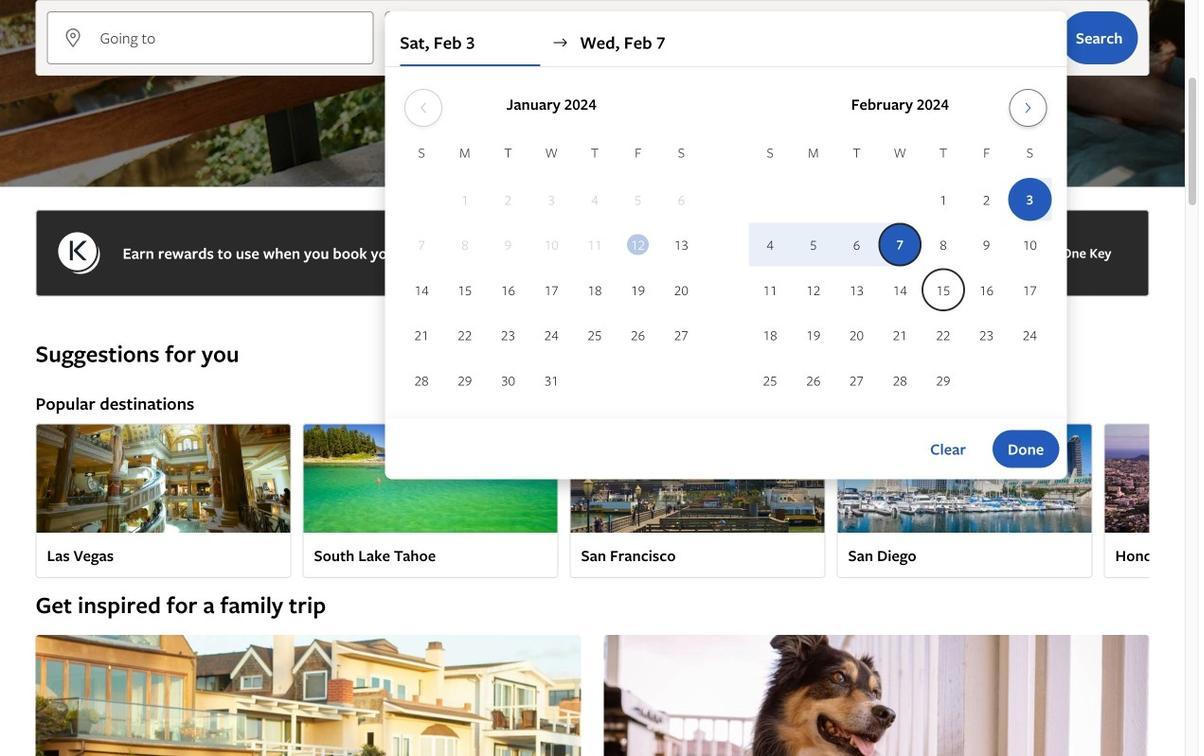 Task type: vqa. For each thing, say whether or not it's contained in the screenshot.
"these" to the right
no



Task type: locate. For each thing, give the bounding box(es) containing it.
january 2024 element
[[400, 142, 703, 404]]

makiki - lower punchbowl - tantalus showing landscape views, a sunset and a city image
[[1104, 424, 1199, 533]]

application
[[400, 81, 1052, 404]]

marina district featuring a bay or harbor image
[[837, 424, 1093, 533]]

next month image
[[1017, 100, 1040, 116]]

february 2024 element
[[749, 142, 1052, 404]]

directional image
[[551, 34, 569, 51]]

recently viewed region
[[24, 308, 1161, 339]]

previous month image
[[412, 100, 435, 116]]



Task type: describe. For each thing, give the bounding box(es) containing it.
emerald bay state park image
[[303, 424, 558, 533]]

today element
[[627, 235, 649, 255]]

wizard region
[[0, 0, 1185, 480]]

application inside wizard region
[[400, 81, 1052, 404]]

beach image
[[36, 636, 581, 757]]

san francisco featuring a ferry, a high rise building and skyline image
[[570, 424, 825, 533]]

get inspired for a family trip region
[[24, 590, 1161, 757]]

dog image
[[604, 636, 1149, 757]]

las vegas featuring interior views image
[[36, 424, 291, 533]]

show next card image
[[1138, 494, 1161, 509]]

show previous card image
[[24, 494, 47, 509]]



